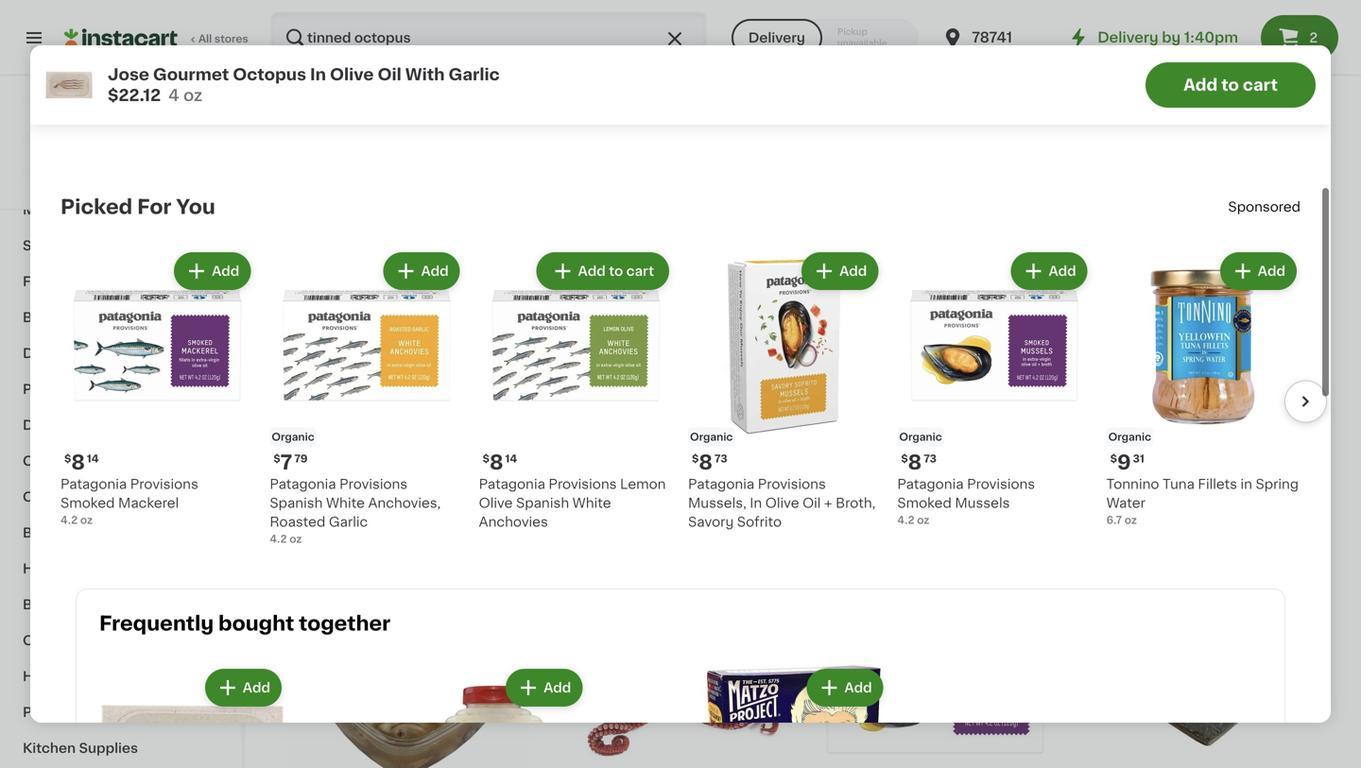 Task type: describe. For each thing, give the bounding box(es) containing it.
roasted
[[270, 516, 326, 529]]

& inside meat & seafood link
[[61, 203, 72, 217]]

garlic for jose gourmet octopus in olive oil with garlic 4 oz
[[581, 496, 620, 509]]

delivery for delivery by 1:40pm
[[1098, 31, 1159, 44]]

prepared
[[23, 383, 85, 396]]

0 vertical spatial add to cart
[[1184, 77, 1279, 93]]

octopus for jose gourmet octopus in olive oil with garlic $22.12 4 oz
[[233, 67, 306, 83]]

soups
[[142, 491, 185, 504]]

patagonia provisions spanish white anchovies, roasted garlic 4.2 oz
[[270, 478, 441, 545]]

meat & seafood
[[23, 203, 132, 217]]

health care
[[23, 671, 104, 684]]

picked for you
[[61, 197, 215, 217]]

deli
[[23, 347, 50, 360]]

$ 8 14 for patagonia provisions smoked mackerel
[[64, 453, 99, 473]]

essentials
[[73, 599, 143, 612]]

14 for patagonia provisions smoked mackerel
[[87, 454, 99, 464]]

patagonia for mackerel
[[61, 478, 127, 491]]

mind.
[[1189, 50, 1225, 63]]

dry goods & pasta link
[[11, 408, 230, 444]]

provisions for mackerel
[[130, 478, 198, 491]]

& inside oils, vinegars, & spices link
[[123, 635, 134, 648]]

octopus for jose gourmet octopus in olive oil with garlic 4 oz
[[646, 477, 704, 490]]

8 for patagonia provisions mussels, in olive oil + broth, savory sofrito
[[699, 453, 713, 473]]

supplies
[[79, 742, 138, 756]]

delivery by 1:40pm link
[[1068, 26, 1239, 49]]

79
[[294, 454, 308, 464]]

oils,
[[23, 635, 53, 648]]

olive for patagonia provisions mussels, in olive oil + broth, savory sofrito
[[766, 497, 800, 510]]

oz inside patagonia provisions spanish white anchovies, roasted garlic 4.2 oz
[[290, 534, 302, 545]]

directions
[[489, 59, 560, 72]]

smoked for octopus
[[928, 477, 983, 490]]

provisions for mussels
[[968, 478, 1036, 491]]

place
[[983, 50, 1019, 63]]

meat
[[23, 203, 58, 217]]

you
[[176, 197, 215, 217]]

26 78 /lb
[[1086, 450, 1155, 471]]

dairy & eggs link
[[11, 120, 230, 156]]

4 inside jose gourmet octopus in olive oil with garlic $22.12 4 oz
[[168, 87, 180, 104]]

mussels,
[[689, 497, 747, 510]]

meat & seafood link
[[11, 192, 230, 228]]

octopus inside wildfish cannery smoked octopus 7.36 oz
[[986, 477, 1044, 490]]

octopus for cooked mediterranean octopus tentacles
[[1231, 477, 1289, 490]]

organic for tonnino tuna fillets in spring water
[[1109, 432, 1152, 442]]

dry goods & pasta
[[23, 419, 152, 432]]

your
[[1023, 50, 1053, 63]]

$ for tonnino tuna fillets in spring water
[[1111, 454, 1118, 464]]

$ 8 73 for patagonia provisions smoked mussels
[[902, 453, 937, 473]]

in
[[1241, 478, 1253, 491]]

provisions for olive
[[549, 478, 617, 491]]

oz inside patagonia provisions smoked mackerel 4.2 oz
[[80, 515, 93, 526]]

product group containing 9
[[1107, 249, 1301, 528]]

$ for patagonia provisions spanish white anchovies, roasted garlic
[[274, 454, 281, 464]]

directions button
[[489, 56, 884, 75]]

spanish inside patagonia provisions spanish white anchovies, roasted garlic 4.2 oz
[[270, 497, 323, 510]]

previously
[[284, 496, 352, 509]]

2 button
[[1262, 15, 1339, 61]]

in for oz
[[707, 477, 720, 490]]

cooked mediterranean octopus tentacles
[[1075, 477, 1289, 509]]

patagonia provisions smoked mussels 4.2 oz
[[898, 478, 1036, 526]]

anchovies,
[[368, 497, 441, 510]]

smoked for mackerel
[[61, 497, 115, 510]]

health care link
[[11, 659, 230, 695]]

& inside canned goods & soups link
[[128, 491, 139, 504]]

patagonia for white
[[270, 478, 336, 491]]

broth,
[[836, 497, 876, 510]]

oil for patagonia provisions mussels, in olive oil + broth, savory sofrito
[[803, 497, 821, 510]]

8 for patagonia provisions lemon olive spanish white anchovies
[[490, 453, 504, 473]]

bought
[[219, 614, 294, 634]]

market
[[336, 477, 382, 490]]

4.2 for patagonia provisions smoked mussels
[[898, 515, 915, 526]]

78
[[1114, 453, 1128, 463]]

$ for patagonia provisions lemon olive spanish white anchovies
[[483, 454, 490, 464]]

1 horizontal spatial add to cart button
[[1146, 62, 1317, 108]]

14 for patagonia provisions lemon olive spanish white anchovies
[[506, 454, 518, 464]]

condiments & sauces link
[[11, 444, 230, 480]]

$22.12 element
[[548, 449, 796, 474]]

organic for patagonia provisions smoked mussels
[[900, 432, 943, 442]]

patagonia for olive
[[479, 478, 546, 491]]

baking essentials link
[[11, 587, 230, 623]]

prepared foods link
[[11, 372, 230, 408]]

provisions for in
[[758, 478, 826, 491]]

/lb
[[1135, 450, 1155, 465]]

8 for patagonia provisions smoked mackerel
[[71, 453, 85, 473]]

care for health care
[[71, 671, 104, 684]]

7.36
[[811, 495, 834, 506]]

white inside patagonia provisions lemon olive spanish white anchovies
[[573, 497, 612, 510]]

oils, vinegars, & spices link
[[11, 623, 230, 659]]

with for jose gourmet octopus in olive oil with garlic $22.12 4 oz
[[405, 67, 445, 83]]

$ for patagonia provisions mussels, in olive oil + broth, savory sofrito
[[692, 454, 699, 464]]

baking essentials
[[23, 599, 143, 612]]

condiments & sauces
[[23, 455, 174, 468]]

& inside dry goods & pasta link
[[99, 419, 110, 432]]

kitchen
[[23, 742, 76, 756]]

dairy
[[23, 131, 59, 145]]

add button for patagonia provisions smoked mussels
[[1013, 254, 1086, 288]]

produce
[[23, 96, 80, 109]]

2
[[1310, 31, 1319, 44]]

spring
[[1256, 478, 1299, 491]]

white inside patagonia provisions spanish white anchovies, roasted garlic 4.2 oz
[[326, 497, 365, 510]]

$23.20 element
[[811, 449, 1060, 474]]

oils, vinegars, & spices
[[23, 635, 184, 648]]

recipes link
[[11, 48, 230, 84]]

78741
[[972, 31, 1013, 44]]

snacks
[[23, 239, 72, 253]]

baking
[[23, 599, 70, 612]]

delivery by 1:40pm
[[1098, 31, 1239, 44]]

pasta
[[114, 419, 152, 432]]

all
[[199, 34, 212, 44]]

$22.12
[[108, 87, 161, 104]]

lemon
[[620, 478, 666, 491]]

item carousel region
[[34, 241, 1328, 582]]

add button for patagonia provisions spanish white anchovies, roasted garlic
[[385, 254, 458, 288]]

health
[[23, 671, 68, 684]]

wildfish cannery smoked octopus 7.36 oz
[[811, 477, 1044, 506]]

household link
[[11, 551, 230, 587]]

canned goods & soups link
[[11, 480, 230, 515]]

personal care link
[[11, 695, 230, 731]]

wildfish
[[811, 477, 865, 490]]

add button for tonnino tuna fillets in spring water
[[1223, 254, 1296, 288]]

add to cart inside item carousel region
[[578, 265, 654, 278]]

oz inside jose gourmet octopus in olive oil with garlic 4 oz
[[557, 514, 570, 524]]

condiments
[[23, 455, 107, 468]]

store
[[289, 432, 314, 440]]

organic for patagonia provisions mussels, in olive oil + broth, savory sofrito
[[690, 432, 733, 442]]

cart inside item carousel region
[[627, 265, 654, 278]]

tonnino tuna fillets in spring water 6.7 oz
[[1107, 478, 1299, 526]]

instacart logo image
[[64, 26, 178, 49]]

to inside item carousel region
[[609, 265, 623, 278]]

recipes
[[23, 60, 78, 73]]

patagonia provisions smoked mackerel 4.2 oz
[[61, 478, 198, 526]]



Task type: locate. For each thing, give the bounding box(es) containing it.
canned goods & soups
[[23, 491, 185, 504]]

garlic inside jose gourmet octopus in olive oil with garlic $22.12 4 oz
[[449, 67, 500, 83]]

delivery inside button
[[749, 31, 806, 44]]

garlic inside jose gourmet octopus in olive oil with garlic 4 oz
[[581, 496, 620, 509]]

& left spices
[[123, 635, 134, 648]]

1 vertical spatial jose
[[548, 477, 580, 490]]

patagonia up anchovies
[[479, 478, 546, 491]]

5 provisions from the left
[[968, 478, 1036, 491]]

seafood
[[75, 203, 132, 217]]

in for sofrito
[[750, 497, 762, 510]]

mussels
[[956, 497, 1010, 510]]

0 vertical spatial to
[[1222, 77, 1240, 93]]

gourmet inside jose gourmet octopus in olive oil with garlic 4 oz
[[584, 477, 643, 490]]

organic for patagonia provisions spanish white anchovies, roasted garlic
[[272, 432, 315, 442]]

spanish up anchovies
[[516, 497, 569, 510]]

gourmet down all at left top
[[153, 67, 229, 83]]

product group containing 26
[[1075, 193, 1324, 512]]

1 horizontal spatial delivery
[[1098, 31, 1159, 44]]

0 horizontal spatial oil
[[378, 67, 402, 83]]

household
[[23, 563, 97, 576]]

bakery
[[23, 311, 71, 324]]

tentacles
[[1075, 496, 1139, 509]]

sofrito
[[737, 516, 782, 529]]

1 vertical spatial gourmet
[[584, 477, 643, 490]]

&
[[63, 131, 74, 145], [61, 203, 72, 217], [75, 239, 86, 253], [99, 419, 110, 432], [110, 455, 121, 468], [128, 491, 139, 504], [123, 635, 134, 648]]

2 organic from the left
[[272, 432, 315, 442]]

goods down "condiments & sauces"
[[80, 491, 125, 504]]

1 horizontal spatial gourmet
[[584, 477, 643, 490]]

2 spanish from the left
[[516, 497, 569, 510]]

patagonia down 11
[[270, 478, 336, 491]]

care for personal care
[[86, 706, 118, 720]]

$ 8 73 up mussels,
[[692, 453, 728, 473]]

3 provisions from the left
[[340, 478, 408, 491]]

kitchen supplies link
[[11, 731, 230, 767]]

jose up $22.12
[[108, 67, 149, 83]]

garlic
[[449, 67, 500, 83], [581, 496, 620, 509], [329, 516, 368, 529]]

1 vertical spatial in
[[707, 477, 720, 490]]

frozen inside 'link'
[[23, 275, 69, 288]]

smoked down cannery
[[898, 497, 952, 510]]

8 up mussels,
[[699, 453, 713, 473]]

1 73 from the left
[[715, 454, 728, 464]]

1 vertical spatial add to cart
[[578, 265, 654, 278]]

14 down dry goods & pasta
[[87, 454, 99, 464]]

smoked inside patagonia provisions smoked mackerel 4.2 oz
[[61, 497, 115, 510]]

personal care
[[23, 706, 118, 720]]

oz down all at left top
[[183, 87, 203, 104]]

octopus inside $ 11 central market small octopus previously frozen
[[425, 477, 483, 490]]

organic up $22.12 element
[[690, 432, 733, 442]]

add button for patagonia provisions mussels, in olive oil + broth, savory sofrito
[[804, 254, 877, 288]]

0 horizontal spatial white
[[326, 497, 365, 510]]

0 horizontal spatial 14
[[87, 454, 99, 464]]

olive for jose gourmet octopus in olive oil with garlic 4 oz
[[723, 477, 757, 490]]

0 vertical spatial garlic
[[449, 67, 500, 83]]

oz inside jose gourmet octopus in olive oil with garlic $22.12 4 oz
[[183, 87, 203, 104]]

olive for jose gourmet octopus in olive oil with garlic $22.12 4 oz
[[330, 67, 374, 83]]

octopus inside cooked mediterranean octopus tentacles
[[1231, 477, 1289, 490]]

73
[[715, 454, 728, 464], [924, 454, 937, 464]]

oz down wildfish cannery smoked octopus 7.36 oz
[[918, 515, 930, 526]]

mackerel
[[118, 497, 179, 510]]

all stores link
[[64, 11, 250, 64]]

care inside "health care" link
[[71, 671, 104, 684]]

provisions inside patagonia provisions lemon olive spanish white anchovies
[[549, 478, 617, 491]]

1 horizontal spatial with
[[548, 496, 578, 509]]

0 horizontal spatial gourmet
[[153, 67, 229, 83]]

cooked
[[1075, 477, 1127, 490]]

care down vinegars,
[[71, 671, 104, 684]]

octopus down $22.12 element
[[646, 477, 704, 490]]

bakery link
[[11, 300, 230, 336]]

oz right +
[[836, 495, 849, 506]]

& left pasta
[[99, 419, 110, 432]]

& right meat
[[61, 203, 72, 217]]

patagonia inside patagonia provisions mussels, in olive oil + broth, savory sofrito
[[689, 478, 755, 491]]

& inside snacks & candy link
[[75, 239, 86, 253]]

$26.78 per pound element
[[1075, 449, 1324, 474]]

1 provisions from the left
[[130, 478, 198, 491]]

& left soups
[[128, 491, 139, 504]]

spanish
[[270, 497, 323, 510], [516, 497, 569, 510]]

provisions up anchovies,
[[340, 478, 408, 491]]

prepared foods
[[23, 383, 131, 396]]

0 horizontal spatial add to cart
[[578, 265, 654, 278]]

$ 8 73 up wildfish cannery smoked octopus 7.36 oz
[[902, 453, 937, 473]]

2 white from the left
[[573, 497, 612, 510]]

1 horizontal spatial add to cart
[[1184, 77, 1279, 93]]

patagonia down $23.20 element
[[898, 478, 964, 491]]

octopus
[[233, 67, 306, 83], [425, 477, 483, 490], [646, 477, 704, 490], [986, 477, 1044, 490], [1231, 477, 1289, 490]]

olive inside patagonia provisions lemon olive spanish white anchovies
[[479, 497, 513, 510]]

$ inside $ 7 79
[[274, 454, 281, 464]]

& left sauces on the bottom left of page
[[110, 455, 121, 468]]

goods
[[51, 419, 96, 432], [80, 491, 125, 504]]

$ 8 14
[[64, 453, 99, 473], [483, 453, 518, 473]]

order
[[1056, 50, 1092, 63]]

oil inside jose gourmet octopus in olive oil with garlic 4 oz
[[760, 477, 778, 490]]

0 horizontal spatial 4
[[168, 87, 180, 104]]

1 organic from the left
[[690, 432, 733, 442]]

delivery for delivery
[[749, 31, 806, 44]]

1 vertical spatial care
[[86, 706, 118, 720]]

jose gourmet octopus in olive oil with garlic 4 oz
[[548, 477, 778, 524]]

with inside jose gourmet octopus in olive oil with garlic 4 oz
[[548, 496, 578, 509]]

add button
[[1245, 199, 1318, 233], [176, 254, 249, 288], [385, 254, 458, 288], [804, 254, 877, 288], [1013, 254, 1086, 288], [1223, 254, 1296, 288], [207, 671, 280, 706], [508, 671, 581, 706], [809, 671, 882, 706]]

1 horizontal spatial $ 8 14
[[483, 453, 518, 473]]

0 horizontal spatial with
[[405, 67, 445, 83]]

1 horizontal spatial 73
[[924, 454, 937, 464]]

& inside dairy & eggs "link"
[[63, 131, 74, 145]]

9
[[1118, 453, 1132, 473]]

canned
[[23, 491, 76, 504]]

goods for canned
[[80, 491, 125, 504]]

personal
[[23, 706, 82, 720]]

vinegars,
[[56, 635, 120, 648]]

0 horizontal spatial spanish
[[270, 497, 323, 510]]

product group
[[1075, 193, 1324, 512], [61, 249, 255, 528], [270, 249, 464, 547], [479, 249, 673, 532], [689, 249, 883, 532], [898, 249, 1092, 528], [1107, 249, 1301, 528], [284, 557, 532, 769], [548, 557, 796, 769], [811, 557, 1060, 769], [1075, 557, 1324, 769], [99, 666, 286, 769], [400, 666, 587, 769], [701, 666, 888, 769]]

$ 11 central market small octopus previously frozen
[[284, 452, 483, 509]]

0 vertical spatial jose
[[108, 67, 149, 83]]

1 horizontal spatial oil
[[760, 477, 778, 490]]

& left candy
[[75, 239, 86, 253]]

1 vertical spatial frozen
[[356, 496, 400, 509]]

provisions inside patagonia provisions smoked mussels 4.2 oz
[[968, 478, 1036, 491]]

1 vertical spatial goods
[[80, 491, 125, 504]]

2 $ 8 73 from the left
[[902, 453, 937, 473]]

$ inside $ 9 31
[[1111, 454, 1118, 464]]

in for 4
[[310, 67, 326, 83]]

0 vertical spatial with
[[405, 67, 445, 83]]

service type group
[[732, 19, 919, 57]]

beverages link
[[11, 156, 230, 192]]

0 vertical spatial in
[[310, 67, 326, 83]]

provisions up mackerel
[[130, 478, 198, 491]]

2 provisions from the left
[[758, 478, 826, 491]]

to
[[1222, 77, 1240, 93], [609, 265, 623, 278]]

$ for patagonia provisions smoked mussels
[[902, 454, 909, 464]]

garlic for jose gourmet octopus in olive oil with garlic $22.12 4 oz
[[449, 67, 500, 83]]

& inside the condiments & sauces link
[[110, 455, 121, 468]]

14 up anchovies
[[506, 454, 518, 464]]

5 patagonia from the left
[[898, 478, 964, 491]]

frequently
[[99, 614, 214, 634]]

product group containing 7
[[270, 249, 464, 547]]

smoked inside patagonia provisions smoked mussels 4.2 oz
[[898, 497, 952, 510]]

provisions inside patagonia provisions smoked mackerel 4.2 oz
[[130, 478, 198, 491]]

1 vertical spatial add to cart button
[[539, 254, 668, 288]]

smoked down $23.20 element
[[928, 477, 983, 490]]

central
[[284, 477, 332, 490]]

1 horizontal spatial 4
[[548, 514, 555, 524]]

gourmet down $22.12 element
[[584, 477, 643, 490]]

dry
[[23, 419, 48, 432]]

provisions for white
[[340, 478, 408, 491]]

with inside jose gourmet octopus in olive oil with garlic $22.12 4 oz
[[405, 67, 445, 83]]

$ 8 14 for patagonia provisions lemon olive spanish white anchovies
[[483, 453, 518, 473]]

oz right anchovies
[[557, 514, 570, 524]]

4.2 up breakfast
[[61, 515, 78, 526]]

white
[[326, 497, 365, 510], [573, 497, 612, 510]]

73 up wildfish cannery smoked octopus 7.36 oz
[[924, 454, 937, 464]]

patagonia for mussels
[[898, 478, 964, 491]]

1 8 from the left
[[71, 453, 85, 473]]

peace
[[1127, 50, 1168, 63]]

for
[[137, 197, 172, 217]]

1 vertical spatial to
[[609, 265, 623, 278]]

2 vertical spatial in
[[750, 497, 762, 510]]

breakfast
[[23, 527, 89, 540]]

4 provisions from the left
[[549, 478, 617, 491]]

3 8 from the left
[[490, 453, 504, 473]]

oz inside tonnino tuna fillets in spring water 6.7 oz
[[1125, 515, 1138, 526]]

1 $ 8 73 from the left
[[692, 453, 728, 473]]

octopus up mussels in the right bottom of the page
[[986, 477, 1044, 490]]

100%
[[1015, 31, 1051, 44]]

jose for jose gourmet octopus in olive oil with garlic $22.12 4 oz
[[108, 67, 149, 83]]

2 patagonia from the left
[[689, 478, 755, 491]]

+
[[825, 497, 833, 510]]

in inside jose gourmet octopus in olive oil with garlic $22.12 4 oz
[[310, 67, 326, 83]]

2 horizontal spatial in
[[750, 497, 762, 510]]

4.2 inside patagonia provisions spanish white anchovies, roasted garlic 4.2 oz
[[270, 534, 287, 545]]

0 vertical spatial care
[[71, 671, 104, 684]]

3 patagonia from the left
[[270, 478, 336, 491]]

central market logo image
[[103, 98, 139, 134]]

2 vertical spatial garlic
[[329, 516, 368, 529]]

73 up mussels,
[[715, 454, 728, 464]]

4 inside jose gourmet octopus in olive oil with garlic 4 oz
[[548, 514, 555, 524]]

oz right 6.7
[[1125, 515, 1138, 526]]

2 horizontal spatial garlic
[[581, 496, 620, 509]]

0 horizontal spatial $ 8 14
[[64, 453, 99, 473]]

patagonia for in
[[689, 478, 755, 491]]

4 organic from the left
[[1109, 432, 1152, 442]]

1 horizontal spatial 4.2
[[270, 534, 287, 545]]

olive inside patagonia provisions mussels, in olive oil + broth, savory sofrito
[[766, 497, 800, 510]]

in inside patagonia provisions mussels, in olive oil + broth, savory sofrito
[[750, 497, 762, 510]]

organic up the 78
[[1109, 432, 1152, 442]]

None search field
[[270, 11, 707, 64]]

1:40pm
[[1185, 31, 1239, 44]]

provisions inside patagonia provisions mussels, in olive oil + broth, savory sofrito
[[758, 478, 826, 491]]

white down $22.12 element
[[573, 497, 612, 510]]

sauces
[[124, 455, 174, 468]]

1 horizontal spatial jose
[[548, 477, 580, 490]]

octopus down "$26.78 per pound" element
[[1231, 477, 1289, 490]]

nsored
[[1255, 201, 1301, 214]]

jose for jose gourmet octopus in olive oil with garlic 4 oz
[[548, 477, 580, 490]]

31
[[1134, 454, 1145, 464]]

1 vertical spatial cart
[[627, 265, 654, 278]]

1 horizontal spatial white
[[573, 497, 612, 510]]

with for jose gourmet octopus in olive oil with garlic 4 oz
[[548, 496, 578, 509]]

0 horizontal spatial frozen
[[23, 275, 69, 288]]

patagonia inside patagonia provisions smoked mackerel 4.2 oz
[[61, 478, 127, 491]]

spices
[[138, 635, 184, 648]]

1 vertical spatial 4
[[548, 514, 555, 524]]

1 horizontal spatial garlic
[[449, 67, 500, 83]]

0 horizontal spatial garlic
[[329, 516, 368, 529]]

0 horizontal spatial 4.2
[[61, 515, 78, 526]]

0 vertical spatial goods
[[51, 419, 96, 432]]

frozen inside $ 11 central market small octopus previously frozen
[[356, 496, 400, 509]]

jose inside jose gourmet octopus in olive oil with garlic 4 oz
[[548, 477, 580, 490]]

organic
[[690, 432, 733, 442], [272, 432, 315, 442], [900, 432, 943, 442], [1109, 432, 1152, 442]]

$ inside $ 11 central market small octopus previously frozen
[[288, 453, 294, 463]]

0 horizontal spatial jose
[[108, 67, 149, 83]]

anchovies
[[479, 516, 548, 529]]

$ 8 73 for patagonia provisions mussels, in olive oil + broth, savory sofrito
[[692, 453, 728, 473]]

0 horizontal spatial cart
[[627, 265, 654, 278]]

oil for jose gourmet octopus in olive oil with garlic $22.12 4 oz
[[378, 67, 402, 83]]

snacks & candy link
[[11, 228, 230, 264]]

delivery button
[[732, 19, 823, 57]]

78741 button
[[942, 11, 1056, 64]]

2 $ 8 14 from the left
[[483, 453, 518, 473]]

oz inside patagonia provisions smoked mussels 4.2 oz
[[918, 515, 930, 526]]

1 vertical spatial with
[[548, 496, 578, 509]]

7
[[281, 453, 293, 473]]

care
[[71, 671, 104, 684], [86, 706, 118, 720]]

spo nsored
[[1229, 201, 1301, 214]]

1 white from the left
[[326, 497, 365, 510]]

organic up $23.20 element
[[900, 432, 943, 442]]

of
[[1171, 50, 1185, 63]]

0 vertical spatial add to cart button
[[1146, 62, 1317, 108]]

care up the supplies
[[86, 706, 118, 720]]

with
[[1095, 50, 1123, 63]]

1 patagonia from the left
[[61, 478, 127, 491]]

0 vertical spatial gourmet
[[153, 67, 229, 83]]

0 horizontal spatial to
[[609, 265, 623, 278]]

provisions up 7.36
[[758, 478, 826, 491]]

add button for patagonia provisions smoked mackerel
[[176, 254, 249, 288]]

oil inside jose gourmet octopus in olive oil with garlic $22.12 4 oz
[[378, 67, 402, 83]]

oz inside wildfish cannery smoked octopus 7.36 oz
[[836, 495, 849, 506]]

100% satisfaction guarantee place your order with peace of mind.
[[983, 31, 1225, 63]]

2 14 from the left
[[506, 454, 518, 464]]

octopus right small
[[425, 477, 483, 490]]

1 vertical spatial oil
[[760, 477, 778, 490]]

care inside personal care link
[[86, 706, 118, 720]]

6.7
[[1107, 515, 1123, 526]]

0 vertical spatial 4
[[168, 87, 180, 104]]

olive inside jose gourmet octopus in olive oil with garlic $22.12 4 oz
[[330, 67, 374, 83]]

0 vertical spatial frozen
[[23, 275, 69, 288]]

4.2 down roasted on the left of page
[[270, 534, 287, 545]]

4 patagonia from the left
[[479, 478, 546, 491]]

0 horizontal spatial 73
[[715, 454, 728, 464]]

2 horizontal spatial oil
[[803, 497, 821, 510]]

candy
[[90, 239, 135, 253]]

provisions up mussels in the right bottom of the page
[[968, 478, 1036, 491]]

mediterranean
[[1131, 477, 1228, 490]]

oil inside patagonia provisions mussels, in olive oil + broth, savory sofrito
[[803, 497, 821, 510]]

frequently bought together
[[99, 614, 391, 634]]

with
[[405, 67, 445, 83], [548, 496, 578, 509]]

8 up anchovies
[[490, 453, 504, 473]]

patagonia inside patagonia provisions lemon olive spanish white anchovies
[[479, 478, 546, 491]]

73 for patagonia provisions smoked mussels
[[924, 454, 937, 464]]

octopus inside jose gourmet octopus in olive oil with garlic $22.12 4 oz
[[233, 67, 306, 83]]

1 14 from the left
[[87, 454, 99, 464]]

garlic inside patagonia provisions spanish white anchovies, roasted garlic 4.2 oz
[[329, 516, 368, 529]]

1 spanish from the left
[[270, 497, 323, 510]]

jose inside jose gourmet octopus in olive oil with garlic $22.12 4 oz
[[108, 67, 149, 83]]

picked
[[61, 197, 133, 217]]

oz down canned goods & soups
[[80, 515, 93, 526]]

$ 9 31
[[1111, 453, 1145, 473]]

0 vertical spatial oil
[[378, 67, 402, 83]]

olive inside jose gourmet octopus in olive oil with garlic 4 oz
[[723, 477, 757, 490]]

provisions inside patagonia provisions spanish white anchovies, roasted garlic 4.2 oz
[[340, 478, 408, 491]]

fillets
[[1199, 478, 1238, 491]]

cannery
[[868, 477, 925, 490]]

frozen up bakery
[[23, 275, 69, 288]]

deli link
[[11, 336, 230, 372]]

2 73 from the left
[[924, 454, 937, 464]]

organic up 79
[[272, 432, 315, 442]]

2 8 from the left
[[699, 453, 713, 473]]

smoked down "condiments & sauces"
[[61, 497, 115, 510]]

patagonia up mussels,
[[689, 478, 755, 491]]

oz down roasted on the left of page
[[290, 534, 302, 545]]

0 horizontal spatial in
[[310, 67, 326, 83]]

choice
[[316, 432, 346, 440]]

$ 8 14 down dry goods & pasta
[[64, 453, 99, 473]]

eggs
[[77, 131, 111, 145]]

frozen down market at the bottom left of page
[[356, 496, 400, 509]]

4.2 down wildfish cannery smoked octopus 7.36 oz
[[898, 515, 915, 526]]

gourmet for 4
[[153, 67, 229, 83]]

provisions left lemon
[[549, 478, 617, 491]]

octopus inside jose gourmet octopus in olive oil with garlic 4 oz
[[646, 477, 704, 490]]

spanish inside patagonia provisions lemon olive spanish white anchovies
[[516, 497, 569, 510]]

add button for cooked mediterranean octopus tentacles
[[1245, 199, 1318, 233]]

4 8 from the left
[[909, 453, 922, 473]]

patagonia down "condiments & sauces"
[[61, 478, 127, 491]]

goods down prepared foods
[[51, 419, 96, 432]]

white down market at the bottom left of page
[[326, 497, 365, 510]]

1 horizontal spatial cart
[[1244, 77, 1279, 93]]

1 horizontal spatial 14
[[506, 454, 518, 464]]

1 horizontal spatial in
[[707, 477, 720, 490]]

0 horizontal spatial delivery
[[749, 31, 806, 44]]

gourmet for oz
[[584, 477, 643, 490]]

$ 8 14 up anchovies
[[483, 453, 518, 473]]

4.2 inside patagonia provisions smoked mackerel 4.2 oz
[[61, 515, 78, 526]]

2 horizontal spatial 4.2
[[898, 515, 915, 526]]

1 horizontal spatial $ 8 73
[[902, 453, 937, 473]]

0 vertical spatial cart
[[1244, 77, 1279, 93]]

snacks & candy
[[23, 239, 135, 253]]

add to cart
[[1184, 77, 1279, 93], [578, 265, 654, 278]]

octopus down stores
[[233, 67, 306, 83]]

gourmet inside jose gourmet octopus in olive oil with garlic $22.12 4 oz
[[153, 67, 229, 83]]

& left eggs
[[63, 131, 74, 145]]

8 down dry goods & pasta
[[71, 453, 85, 473]]

8 up cannery
[[909, 453, 922, 473]]

3 organic from the left
[[900, 432, 943, 442]]

1 horizontal spatial to
[[1222, 77, 1240, 93]]

kitchen supplies
[[23, 742, 138, 756]]

1 vertical spatial garlic
[[581, 496, 620, 509]]

spanish up roasted on the left of page
[[270, 497, 323, 510]]

patagonia inside patagonia provisions spanish white anchovies, roasted garlic 4.2 oz
[[270, 478, 336, 491]]

1 $ 8 14 from the left
[[64, 453, 99, 473]]

0 horizontal spatial add to cart button
[[539, 254, 668, 288]]

smoked for mussels
[[898, 497, 952, 510]]

0 horizontal spatial $ 8 73
[[692, 453, 728, 473]]

4.2
[[61, 515, 78, 526], [898, 515, 915, 526], [270, 534, 287, 545]]

$ for patagonia provisions smoked mackerel
[[64, 454, 71, 464]]

2 vertical spatial oil
[[803, 497, 821, 510]]

in inside jose gourmet octopus in olive oil with garlic 4 oz
[[707, 477, 720, 490]]

1 horizontal spatial frozen
[[356, 496, 400, 509]]

1 horizontal spatial spanish
[[516, 497, 569, 510]]

73 for patagonia provisions mussels, in olive oil + broth, savory sofrito
[[715, 454, 728, 464]]

8 for patagonia provisions smoked mussels
[[909, 453, 922, 473]]

patagonia inside patagonia provisions smoked mussels 4.2 oz
[[898, 478, 964, 491]]

oil for jose gourmet octopus in olive oil with garlic 4 oz
[[760, 477, 778, 490]]

oil
[[378, 67, 402, 83], [760, 477, 778, 490], [803, 497, 821, 510]]

4.2 for patagonia provisions smoked mackerel
[[61, 515, 78, 526]]

4.2 inside patagonia provisions smoked mussels 4.2 oz
[[898, 515, 915, 526]]

stores
[[215, 34, 248, 44]]

goods for dry
[[51, 419, 96, 432]]

oz
[[183, 87, 203, 104], [836, 495, 849, 506], [557, 514, 570, 524], [80, 515, 93, 526], [918, 515, 930, 526], [1125, 515, 1138, 526], [290, 534, 302, 545]]

jose up anchovies
[[548, 477, 580, 490]]

guarantee
[[1139, 31, 1208, 44]]

smoked inside wildfish cannery smoked octopus 7.36 oz
[[928, 477, 983, 490]]



Task type: vqa. For each thing, say whether or not it's contained in the screenshot.


